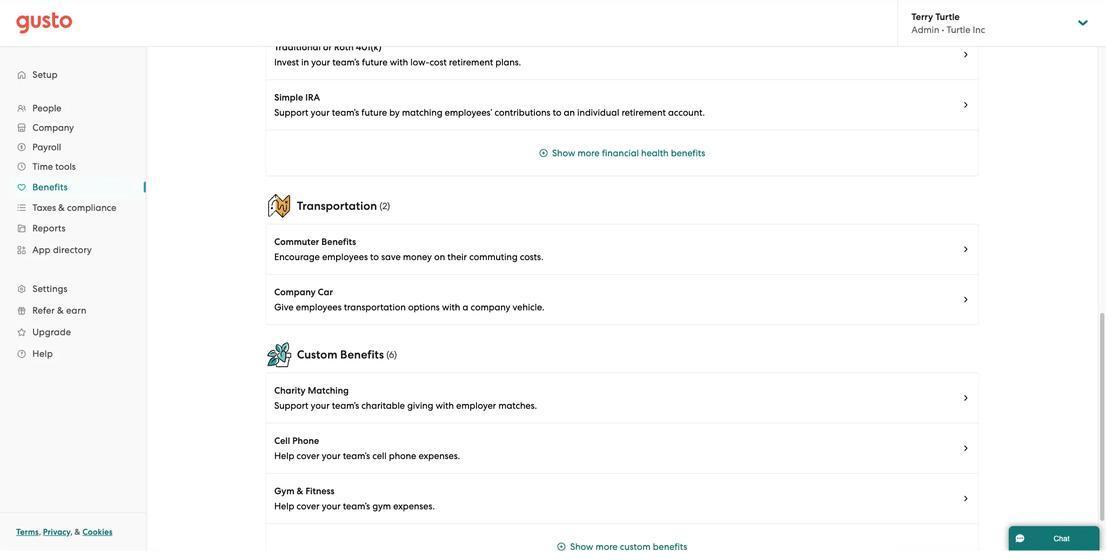 Task type: describe. For each thing, give the bounding box(es) containing it.
setup
[[32, 69, 58, 80]]

cookies button
[[83, 526, 113, 539]]

opens in current tab image for charity matching
[[962, 394, 971, 402]]

transportation ( 2 )
[[297, 199, 390, 213]]

1 , from the left
[[39, 527, 41, 537]]

cover inside cell phone help cover your team's cell phone expenses.
[[297, 450, 320, 461]]

traditional
[[274, 41, 321, 52]]

encourage
[[274, 251, 320, 262]]

compliance
[[67, 202, 116, 213]]

your inside simple ira support your team's future by matching employees' contributions to an individual retirement account.
[[311, 107, 330, 118]]

reports
[[32, 223, 66, 234]]

inc
[[973, 24, 986, 35]]

help inside gym & fitness help cover your team's gym expenses.
[[274, 501, 294, 512]]

list containing people
[[0, 98, 146, 364]]

commuting
[[470, 251, 518, 262]]

opens in current tab image for commuter benefits
[[962, 245, 971, 254]]

benefits for commuter
[[322, 236, 356, 247]]

taxes & compliance button
[[11, 198, 135, 217]]

your inside gym & fitness help cover your team's gym expenses.
[[322, 501, 341, 512]]

1 vertical spatial turtle
[[947, 24, 971, 35]]

terms
[[16, 527, 39, 537]]

company for company car give employees transportation options with a company vehicle.
[[274, 286, 316, 297]]

admin
[[912, 24, 940, 35]]

gym
[[274, 485, 295, 496]]

charity matching support your team's charitable giving with employer matches.
[[274, 385, 537, 411]]

phone
[[389, 450, 417, 461]]

settings
[[32, 283, 68, 294]]

custom benefits ( 6 )
[[297, 348, 397, 361]]

help inside gusto navigation element
[[32, 348, 53, 359]]

directory
[[53, 244, 92, 255]]

gym
[[373, 501, 391, 512]]

help link
[[11, 344, 135, 363]]

employees for car
[[296, 302, 342, 313]]

or
[[323, 41, 332, 52]]

upgrade
[[32, 327, 71, 337]]

on
[[435, 251, 445, 262]]

401(k)
[[356, 41, 382, 52]]

people button
[[11, 98, 135, 118]]

taxes & compliance
[[32, 202, 116, 213]]

team's inside simple ira support your team's future by matching employees' contributions to an individual retirement account.
[[332, 107, 359, 118]]

opens in current tab image for gym & fitness
[[962, 494, 971, 503]]

terms link
[[16, 527, 39, 537]]

taxes
[[32, 202, 56, 213]]

gym & fitness help cover your team's gym expenses.
[[274, 485, 435, 512]]

low-
[[411, 57, 430, 68]]

cost
[[430, 57, 447, 68]]

upgrade link
[[11, 322, 135, 342]]

list containing charity matching
[[266, 373, 980, 551]]

privacy
[[43, 527, 70, 537]]

matches.
[[499, 400, 537, 411]]

your inside charity matching support your team's charitable giving with employer matches.
[[311, 400, 330, 411]]

time tools button
[[11, 157, 135, 176]]

their
[[448, 251, 467, 262]]

charity
[[274, 385, 306, 396]]

company for company
[[32, 122, 74, 133]]

setup link
[[11, 65, 135, 84]]

individual
[[578, 107, 620, 118]]

2
[[383, 201, 387, 211]]

ira
[[306, 92, 320, 103]]

a
[[463, 302, 469, 313]]

save
[[381, 251, 401, 262]]

company
[[471, 302, 511, 313]]

costs.
[[520, 251, 544, 262]]

money
[[403, 251, 432, 262]]

team's inside charity matching support your team's charitable giving with employer matches.
[[332, 400, 359, 411]]

expenses. for cell phone
[[419, 450, 460, 461]]

terry turtle admin • turtle inc
[[912, 11, 986, 35]]

benefits link
[[11, 177, 135, 197]]

benefits for custom
[[340, 348, 384, 361]]

privacy link
[[43, 527, 70, 537]]

commuter
[[274, 236, 319, 247]]

team's inside traditional or roth 401(k) invest in your team's future with low-cost retirement plans.
[[333, 57, 360, 68]]

) inside 'custom benefits ( 6 )'
[[394, 349, 397, 360]]

company car give employees transportation options with a company vehicle.
[[274, 286, 545, 313]]

refer & earn
[[32, 305, 86, 316]]

app directory
[[32, 244, 92, 255]]

options
[[408, 302, 440, 313]]

matching
[[308, 385, 349, 396]]

transportation
[[344, 302, 406, 313]]

account.
[[669, 107, 705, 118]]

more
[[578, 148, 600, 158]]

simple
[[274, 92, 303, 103]]

custom
[[297, 348, 338, 361]]

app directory link
[[11, 240, 135, 260]]

list containing commuter benefits
[[266, 224, 980, 325]]

chat
[[1054, 534, 1070, 543]]

opens in current tab image
[[962, 295, 971, 304]]

future inside traditional or roth 401(k) invest in your team's future with low-cost retirement plans.
[[362, 57, 388, 68]]

employees for benefits
[[322, 251, 368, 262]]

gusto navigation element
[[0, 47, 146, 382]]

future inside simple ira support your team's future by matching employees' contributions to an individual retirement account.
[[362, 107, 387, 118]]



Task type: vqa. For each thing, say whether or not it's contained in the screenshot.
Custom Benefit button
no



Task type: locate. For each thing, give the bounding box(es) containing it.
2 support from the top
[[274, 400, 309, 411]]

& for earn
[[57, 305, 64, 316]]

) inside transportation ( 2 )
[[387, 201, 390, 211]]

team's left cell
[[343, 450, 370, 461]]

with
[[390, 57, 408, 68], [442, 302, 461, 313], [436, 400, 454, 411]]

expenses. inside cell phone help cover your team's cell phone expenses.
[[419, 450, 460, 461]]

0 horizontal spatial retirement
[[449, 57, 494, 68]]

expenses. right phone
[[419, 450, 460, 461]]

5 opens in current tab image from the top
[[962, 394, 971, 402]]

with inside company car give employees transportation options with a company vehicle.
[[442, 302, 461, 313]]

time tools
[[32, 161, 76, 172]]

0 horizontal spatial (
[[380, 201, 383, 211]]

0 vertical spatial employees
[[322, 251, 368, 262]]

with inside charity matching support your team's charitable giving with employer matches.
[[436, 400, 454, 411]]

0 vertical spatial help
[[32, 348, 53, 359]]

0 horizontal spatial )
[[387, 201, 390, 211]]

refer & earn link
[[11, 301, 135, 320]]

traditional or roth 401(k) invest in your team's future with low-cost retirement plans.
[[274, 41, 521, 68]]

0 vertical spatial (
[[380, 201, 383, 211]]

0 vertical spatial with
[[390, 57, 408, 68]]

,
[[39, 527, 41, 537], [70, 527, 73, 537]]

support for charity
[[274, 400, 309, 411]]

1 horizontal spatial to
[[553, 107, 562, 118]]

expenses. for gym & fitness
[[394, 501, 435, 512]]

1 vertical spatial help
[[274, 450, 294, 461]]

employer
[[457, 400, 496, 411]]

support for simple
[[274, 107, 309, 118]]

& for compliance
[[58, 202, 65, 213]]

4 opens in current tab image from the top
[[962, 245, 971, 254]]

earn
[[66, 305, 86, 316]]

0 vertical spatial future
[[362, 57, 388, 68]]

6
[[389, 349, 394, 360]]

company inside dropdown button
[[32, 122, 74, 133]]

future down 401(k)
[[362, 57, 388, 68]]

your right in
[[311, 57, 330, 68]]

vehicle.
[[513, 302, 545, 313]]

benefits down time tools
[[32, 182, 68, 192]]

1 opens in current tab image from the top
[[962, 0, 971, 9]]

1 support from the top
[[274, 107, 309, 118]]

retirement up health on the right of page
[[622, 107, 666, 118]]

company button
[[11, 118, 135, 137]]

payroll
[[32, 142, 61, 152]]

& right gym
[[297, 485, 304, 496]]

) up charity matching support your team's charitable giving with employer matches. in the left bottom of the page
[[394, 349, 397, 360]]

employees
[[322, 251, 368, 262], [296, 302, 342, 313]]

your up fitness
[[322, 450, 341, 461]]

0 vertical spatial benefits
[[32, 182, 68, 192]]

phone
[[293, 435, 319, 446]]

1 vertical spatial with
[[442, 302, 461, 313]]

company down people on the top left
[[32, 122, 74, 133]]

& for fitness
[[297, 485, 304, 496]]

, left privacy link at the left of page
[[39, 527, 41, 537]]

1 vertical spatial to
[[370, 251, 379, 262]]

1 cover from the top
[[297, 450, 320, 461]]

cover inside gym & fitness help cover your team's gym expenses.
[[297, 501, 320, 512]]

1 vertical spatial support
[[274, 400, 309, 411]]

future
[[362, 57, 388, 68], [362, 107, 387, 118]]

, left "cookies"
[[70, 527, 73, 537]]

in
[[301, 57, 309, 68]]

1 horizontal spatial company
[[274, 286, 316, 297]]

0 horizontal spatial ,
[[39, 527, 41, 537]]

opens in current tab image for traditional or roth 401(k)
[[962, 50, 971, 59]]

time
[[32, 161, 53, 172]]

1 horizontal spatial (
[[387, 349, 389, 360]]

health
[[642, 148, 669, 158]]

show
[[552, 148, 576, 158]]

0 horizontal spatial to
[[370, 251, 379, 262]]

future left by
[[362, 107, 387, 118]]

cover down fitness
[[297, 501, 320, 512]]

car
[[318, 286, 333, 297]]

with inside traditional or roth 401(k) invest in your team's future with low-cost retirement plans.
[[390, 57, 408, 68]]

0 vertical spatial to
[[553, 107, 562, 118]]

terms , privacy , & cookies
[[16, 527, 113, 537]]

list
[[266, 0, 980, 176], [0, 98, 146, 364], [266, 224, 980, 325], [266, 373, 980, 551]]

with left a
[[442, 302, 461, 313]]

& left earn
[[57, 305, 64, 316]]

retirement right cost
[[449, 57, 494, 68]]

opens in current tab image for cell phone
[[962, 444, 971, 453]]

retirement inside simple ira support your team's future by matching employees' contributions to an individual retirement account.
[[622, 107, 666, 118]]

team's down roth
[[333, 57, 360, 68]]

benefits left 6
[[340, 348, 384, 361]]

benefits inside commuter benefits encourage employees to save money on their commuting costs.
[[322, 236, 356, 247]]

your down matching on the bottom
[[311, 400, 330, 411]]

support
[[274, 107, 309, 118], [274, 400, 309, 411]]

your inside cell phone help cover your team's cell phone expenses.
[[322, 450, 341, 461]]

2 vertical spatial with
[[436, 400, 454, 411]]

home image
[[16, 12, 72, 34]]

help down gym
[[274, 501, 294, 512]]

your inside traditional or roth 401(k) invest in your team's future with low-cost retirement plans.
[[311, 57, 330, 68]]

refer
[[32, 305, 55, 316]]

your down the ira
[[311, 107, 330, 118]]

by
[[390, 107, 400, 118]]

list containing traditional or roth 401(k)
[[266, 0, 980, 176]]

0 vertical spatial cover
[[297, 450, 320, 461]]

cell
[[274, 435, 290, 446]]

( right transportation on the top of the page
[[380, 201, 383, 211]]

employees'
[[445, 107, 493, 118]]

opens in current tab image for simple ira
[[962, 101, 971, 109]]

financial
[[602, 148, 639, 158]]

team's left by
[[332, 107, 359, 118]]

cover down "phone"
[[297, 450, 320, 461]]

fitness
[[306, 485, 335, 496]]

matching
[[402, 107, 443, 118]]

& inside gym & fitness help cover your team's gym expenses.
[[297, 485, 304, 496]]

1 vertical spatial benefits
[[322, 236, 356, 247]]

help down cell
[[274, 450, 294, 461]]

team's inside cell phone help cover your team's cell phone expenses.
[[343, 450, 370, 461]]

employees inside company car give employees transportation options with a company vehicle.
[[296, 302, 342, 313]]

2 cover from the top
[[297, 501, 320, 512]]

with left the low-
[[390, 57, 408, 68]]

1 vertical spatial employees
[[296, 302, 342, 313]]

roth
[[334, 41, 354, 52]]

retirement
[[449, 57, 494, 68], [622, 107, 666, 118]]

1 vertical spatial company
[[274, 286, 316, 297]]

charitable
[[362, 400, 405, 411]]

( up charity matching support your team's charitable giving with employer matches. in the left bottom of the page
[[387, 349, 389, 360]]

benefits down transportation on the top of the page
[[322, 236, 356, 247]]

retirement inside traditional or roth 401(k) invest in your team's future with low-cost retirement plans.
[[449, 57, 494, 68]]

benefits inside gusto navigation element
[[32, 182, 68, 192]]

0 vertical spatial support
[[274, 107, 309, 118]]

1 vertical spatial future
[[362, 107, 387, 118]]

invest
[[274, 57, 299, 68]]

expenses. right the gym
[[394, 501, 435, 512]]

& inside "dropdown button"
[[58, 202, 65, 213]]

employees down car
[[296, 302, 342, 313]]

2 vertical spatial help
[[274, 501, 294, 512]]

transportation
[[297, 199, 377, 213]]

0 vertical spatial retirement
[[449, 57, 494, 68]]

contributions
[[495, 107, 551, 118]]

2 , from the left
[[70, 527, 73, 537]]

cookies
[[83, 527, 113, 537]]

expenses. inside gym & fitness help cover your team's gym expenses.
[[394, 501, 435, 512]]

app
[[32, 244, 51, 255]]

simple ira support your team's future by matching employees' contributions to an individual retirement account.
[[274, 92, 705, 118]]

0 vertical spatial expenses.
[[419, 450, 460, 461]]

cell
[[373, 450, 387, 461]]

payroll button
[[11, 137, 135, 157]]

support down simple
[[274, 107, 309, 118]]

giving
[[408, 400, 434, 411]]

expenses.
[[419, 450, 460, 461], [394, 501, 435, 512]]

to left 'an'
[[553, 107, 562, 118]]

& left cookies button at the left bottom of page
[[75, 527, 81, 537]]

support inside simple ira support your team's future by matching employees' contributions to an individual retirement account.
[[274, 107, 309, 118]]

plans.
[[496, 57, 521, 68]]

to inside simple ira support your team's future by matching employees' contributions to an individual retirement account.
[[553, 107, 562, 118]]

3 opens in current tab image from the top
[[962, 101, 971, 109]]

6 opens in current tab image from the top
[[962, 444, 971, 453]]

1 vertical spatial expenses.
[[394, 501, 435, 512]]

employees up car
[[322, 251, 368, 262]]

cell phone help cover your team's cell phone expenses.
[[274, 435, 460, 461]]

2 opens in current tab image from the top
[[962, 50, 971, 59]]

chat button
[[1010, 526, 1100, 551]]

2 vertical spatial benefits
[[340, 348, 384, 361]]

to left save on the left top of the page
[[370, 251, 379, 262]]

( inside transportation ( 2 )
[[380, 201, 383, 211]]

benefits
[[671, 148, 706, 158]]

give
[[274, 302, 294, 313]]

turtle right •
[[947, 24, 971, 35]]

company inside company car give employees transportation options with a company vehicle.
[[274, 286, 316, 297]]

help down upgrade on the left bottom
[[32, 348, 53, 359]]

help inside cell phone help cover your team's cell phone expenses.
[[274, 450, 294, 461]]

settings link
[[11, 279, 135, 298]]

0 vertical spatial )
[[387, 201, 390, 211]]

0 vertical spatial turtle
[[936, 11, 960, 22]]

employees inside commuter benefits encourage employees to save money on their commuting costs.
[[322, 251, 368, 262]]

opens in current tab image
[[962, 0, 971, 9], [962, 50, 971, 59], [962, 101, 971, 109], [962, 245, 971, 254], [962, 394, 971, 402], [962, 444, 971, 453], [962, 494, 971, 503]]

your down fitness
[[322, 501, 341, 512]]

support inside charity matching support your team's charitable giving with employer matches.
[[274, 400, 309, 411]]

company up give
[[274, 286, 316, 297]]

)
[[387, 201, 390, 211], [394, 349, 397, 360]]

turtle
[[936, 11, 960, 22], [947, 24, 971, 35]]

turtle up •
[[936, 11, 960, 22]]

( inside 'custom benefits ( 6 )'
[[387, 349, 389, 360]]

1 vertical spatial cover
[[297, 501, 320, 512]]

1 vertical spatial (
[[387, 349, 389, 360]]

1 vertical spatial )
[[394, 349, 397, 360]]

tools
[[55, 161, 76, 172]]

show more financial health benefits
[[552, 148, 706, 158]]

7 opens in current tab image from the top
[[962, 494, 971, 503]]

people
[[32, 103, 61, 114]]

reports link
[[11, 218, 135, 238]]

0 vertical spatial company
[[32, 122, 74, 133]]

1 vertical spatial retirement
[[622, 107, 666, 118]]

&
[[58, 202, 65, 213], [57, 305, 64, 316], [297, 485, 304, 496], [75, 527, 81, 537]]

(
[[380, 201, 383, 211], [387, 349, 389, 360]]

to
[[553, 107, 562, 118], [370, 251, 379, 262]]

1 horizontal spatial retirement
[[622, 107, 666, 118]]

1 horizontal spatial ,
[[70, 527, 73, 537]]

& right taxes
[[58, 202, 65, 213]]

) up commuter benefits encourage employees to save money on their commuting costs.
[[387, 201, 390, 211]]

team's inside gym & fitness help cover your team's gym expenses.
[[343, 501, 370, 512]]

an
[[564, 107, 575, 118]]

team's left the gym
[[343, 501, 370, 512]]

to inside commuter benefits encourage employees to save money on their commuting costs.
[[370, 251, 379, 262]]

with right "giving"
[[436, 400, 454, 411]]

•
[[942, 24, 945, 35]]

team's down matching on the bottom
[[332, 400, 359, 411]]

support down charity
[[274, 400, 309, 411]]

0 horizontal spatial company
[[32, 122, 74, 133]]

1 horizontal spatial )
[[394, 349, 397, 360]]



